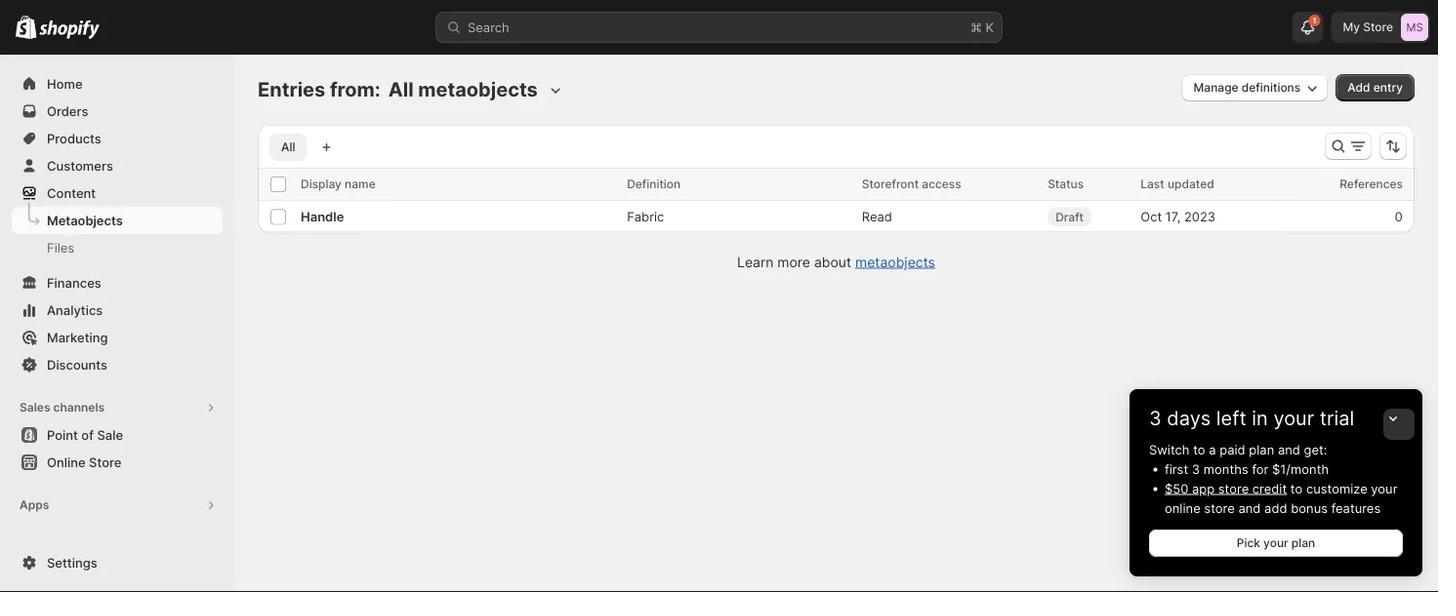Task type: describe. For each thing, give the bounding box(es) containing it.
content link
[[12, 180, 223, 207]]

finances
[[47, 275, 101, 291]]

$1/month
[[1273, 462, 1330, 477]]

files link
[[12, 234, 223, 262]]

apps button
[[12, 492, 223, 520]]

$50 app store credit link
[[1165, 482, 1288, 497]]

1 horizontal spatial metaobjects
[[856, 254, 936, 271]]

name
[[345, 177, 376, 191]]

get:
[[1305, 442, 1328, 458]]

pick your plan link
[[1150, 530, 1404, 558]]

updated
[[1168, 177, 1215, 191]]

customize
[[1307, 482, 1368, 497]]

trial
[[1320, 407, 1355, 431]]

pick your plan
[[1237, 537, 1316, 551]]

fabric
[[627, 209, 665, 224]]

manage definitions
[[1194, 81, 1301, 95]]

more
[[778, 254, 811, 271]]

of
[[81, 428, 94, 443]]

orders
[[47, 104, 88, 119]]

online store button
[[0, 449, 234, 477]]

handle
[[301, 209, 344, 224]]

handle link
[[301, 209, 344, 224]]

orders link
[[12, 98, 223, 125]]

3 days left in your trial button
[[1130, 390, 1423, 431]]

$50
[[1165, 482, 1189, 497]]

switch
[[1150, 442, 1190, 458]]

metaobjects link
[[856, 254, 936, 271]]

app
[[1193, 482, 1215, 497]]

references
[[1340, 177, 1404, 191]]

last
[[1141, 177, 1165, 191]]

analytics
[[47, 303, 103, 318]]

learn more about metaobjects
[[738, 254, 936, 271]]

$50 app store credit
[[1165, 482, 1288, 497]]

storefront
[[862, 177, 919, 191]]

to customize your online store and add bonus features
[[1165, 482, 1398, 516]]

k
[[986, 20, 994, 35]]

sales
[[20, 401, 50, 415]]

online store
[[47, 455, 122, 470]]

3 inside 'dropdown button'
[[1150, 407, 1162, 431]]

online
[[1165, 501, 1201, 516]]

1
[[1313, 16, 1317, 25]]

metaobjects
[[47, 213, 123, 228]]

manage
[[1194, 81, 1239, 95]]

point
[[47, 428, 78, 443]]

customers link
[[12, 152, 223, 180]]

home
[[47, 76, 83, 91]]

left
[[1217, 407, 1247, 431]]

1 button
[[1293, 12, 1324, 43]]

credit
[[1253, 482, 1288, 497]]

and for plan
[[1279, 442, 1301, 458]]

entry
[[1374, 81, 1404, 95]]

⌘
[[971, 20, 983, 35]]

⌘ k
[[971, 20, 994, 35]]

files
[[47, 240, 74, 255]]

2023
[[1185, 209, 1216, 224]]

bonus
[[1292, 501, 1328, 516]]

read
[[862, 209, 893, 224]]

0 vertical spatial store
[[1219, 482, 1250, 497]]

display
[[301, 177, 342, 191]]

your inside 'dropdown button'
[[1274, 407, 1315, 431]]

discounts link
[[12, 352, 223, 379]]

your inside "to customize your online store and add bonus features"
[[1372, 482, 1398, 497]]

for
[[1253, 462, 1269, 477]]

shopify image
[[39, 20, 100, 40]]

all for all metaobjects
[[389, 78, 414, 102]]

17,
[[1166, 209, 1181, 224]]

my
[[1344, 20, 1361, 34]]

products link
[[12, 125, 223, 152]]

point of sale link
[[12, 422, 223, 449]]

online
[[47, 455, 86, 470]]

draft
[[1056, 210, 1084, 224]]



Task type: vqa. For each thing, say whether or not it's contained in the screenshot.
bottommost All
yes



Task type: locate. For each thing, give the bounding box(es) containing it.
store down the months on the bottom right of page
[[1219, 482, 1250, 497]]

from:
[[330, 78, 381, 102]]

all button
[[270, 134, 307, 161]]

last updated
[[1141, 177, 1215, 191]]

paid
[[1220, 442, 1246, 458]]

oct
[[1141, 209, 1163, 224]]

store right my
[[1364, 20, 1394, 34]]

3
[[1150, 407, 1162, 431], [1192, 462, 1201, 477]]

products
[[47, 131, 101, 146]]

settings
[[47, 556, 97, 571]]

1 vertical spatial plan
[[1292, 537, 1316, 551]]

plan up for
[[1250, 442, 1275, 458]]

all inside button
[[281, 140, 295, 154]]

access
[[922, 177, 962, 191]]

1 vertical spatial your
[[1372, 482, 1398, 497]]

home link
[[12, 70, 223, 98]]

to left a
[[1194, 442, 1206, 458]]

metaobjects down search
[[418, 78, 538, 102]]

2 vertical spatial your
[[1264, 537, 1289, 551]]

and up $1/month
[[1279, 442, 1301, 458]]

0 horizontal spatial to
[[1194, 442, 1206, 458]]

store inside "to customize your online store and add bonus features"
[[1205, 501, 1235, 516]]

shopify image
[[16, 15, 36, 39]]

customers
[[47, 158, 113, 173]]

0 vertical spatial 3
[[1150, 407, 1162, 431]]

content
[[47, 186, 96, 201]]

to inside "to customize your online store and add bonus features"
[[1291, 482, 1303, 497]]

0 vertical spatial metaobjects
[[418, 78, 538, 102]]

metaobjects down read
[[856, 254, 936, 271]]

store
[[1219, 482, 1250, 497], [1205, 501, 1235, 516]]

0 vertical spatial your
[[1274, 407, 1315, 431]]

add entry
[[1348, 81, 1404, 95]]

pick
[[1237, 537, 1261, 551]]

marketing link
[[12, 324, 223, 352]]

all inside dropdown button
[[389, 78, 414, 102]]

1 horizontal spatial 3
[[1192, 462, 1201, 477]]

1 vertical spatial store
[[89, 455, 122, 470]]

0 horizontal spatial plan
[[1250, 442, 1275, 458]]

3 days left in your trial element
[[1130, 441, 1423, 577]]

manage definitions button
[[1182, 74, 1329, 102]]

store down sale
[[89, 455, 122, 470]]

1 vertical spatial to
[[1291, 482, 1303, 497]]

1 vertical spatial 3
[[1192, 462, 1201, 477]]

0 horizontal spatial 3
[[1150, 407, 1162, 431]]

display name
[[301, 177, 376, 191]]

online store link
[[12, 449, 223, 477]]

1 horizontal spatial plan
[[1292, 537, 1316, 551]]

point of sale
[[47, 428, 123, 443]]

1 horizontal spatial store
[[1364, 20, 1394, 34]]

store for online store
[[89, 455, 122, 470]]

all for all
[[281, 140, 295, 154]]

metaobjects link
[[12, 207, 223, 234]]

plan down the bonus
[[1292, 537, 1316, 551]]

about
[[815, 254, 852, 271]]

all right from:
[[389, 78, 414, 102]]

your right pick
[[1264, 537, 1289, 551]]

0 horizontal spatial and
[[1239, 501, 1261, 516]]

all down entries
[[281, 140, 295, 154]]

oct 17, 2023
[[1141, 209, 1216, 224]]

first
[[1165, 462, 1189, 477]]

and left add
[[1239, 501, 1261, 516]]

1 horizontal spatial and
[[1279, 442, 1301, 458]]

features
[[1332, 501, 1381, 516]]

channels
[[53, 401, 105, 415]]

1 vertical spatial and
[[1239, 501, 1261, 516]]

your up the features
[[1372, 482, 1398, 497]]

0 vertical spatial all
[[389, 78, 414, 102]]

sales channels button
[[12, 395, 223, 422]]

metaobjects
[[418, 78, 538, 102], [856, 254, 936, 271]]

0 horizontal spatial store
[[89, 455, 122, 470]]

1 horizontal spatial to
[[1291, 482, 1303, 497]]

1 vertical spatial all
[[281, 140, 295, 154]]

0 horizontal spatial all
[[281, 140, 295, 154]]

all
[[389, 78, 414, 102], [281, 140, 295, 154]]

days
[[1168, 407, 1211, 431]]

finances link
[[12, 270, 223, 297]]

point of sale button
[[0, 422, 234, 449]]

and for store
[[1239, 501, 1261, 516]]

status
[[1048, 177, 1084, 191]]

sale
[[97, 428, 123, 443]]

analytics link
[[12, 297, 223, 324]]

0 vertical spatial and
[[1279, 442, 1301, 458]]

0 horizontal spatial metaobjects
[[418, 78, 538, 102]]

in
[[1253, 407, 1269, 431]]

search
[[468, 20, 510, 35]]

3 days left in your trial
[[1150, 407, 1355, 431]]

a
[[1210, 442, 1217, 458]]

1 horizontal spatial all
[[389, 78, 414, 102]]

my store image
[[1402, 14, 1429, 41]]

1 vertical spatial store
[[1205, 501, 1235, 516]]

store for my store
[[1364, 20, 1394, 34]]

0
[[1395, 209, 1404, 224]]

first 3 months for $1/month
[[1165, 462, 1330, 477]]

definition
[[627, 177, 681, 191]]

discounts
[[47, 358, 107, 373]]

your
[[1274, 407, 1315, 431], [1372, 482, 1398, 497], [1264, 537, 1289, 551]]

add entry button
[[1336, 74, 1415, 102]]

and inside "to customize your online store and add bonus features"
[[1239, 501, 1261, 516]]

to down $1/month
[[1291, 482, 1303, 497]]

sales channels
[[20, 401, 105, 415]]

your right the in
[[1274, 407, 1315, 431]]

my store
[[1344, 20, 1394, 34]]

and
[[1279, 442, 1301, 458], [1239, 501, 1261, 516]]

store
[[1364, 20, 1394, 34], [89, 455, 122, 470]]

learn
[[738, 254, 774, 271]]

entries
[[258, 78, 326, 102]]

metaobjects inside dropdown button
[[418, 78, 538, 102]]

3 right first
[[1192, 462, 1201, 477]]

all metaobjects button
[[385, 74, 565, 105]]

store inside button
[[89, 455, 122, 470]]

all metaobjects
[[389, 78, 538, 102]]

definitions
[[1242, 81, 1301, 95]]

months
[[1204, 462, 1249, 477]]

1 vertical spatial metaobjects
[[856, 254, 936, 271]]

storefront access
[[862, 177, 962, 191]]

0 vertical spatial store
[[1364, 20, 1394, 34]]

store down $50 app store credit link
[[1205, 501, 1235, 516]]

0 vertical spatial plan
[[1250, 442, 1275, 458]]

entries from:
[[258, 78, 381, 102]]

3 left days
[[1150, 407, 1162, 431]]

0 vertical spatial to
[[1194, 442, 1206, 458]]

settings link
[[12, 550, 223, 577]]

to
[[1194, 442, 1206, 458], [1291, 482, 1303, 497]]



